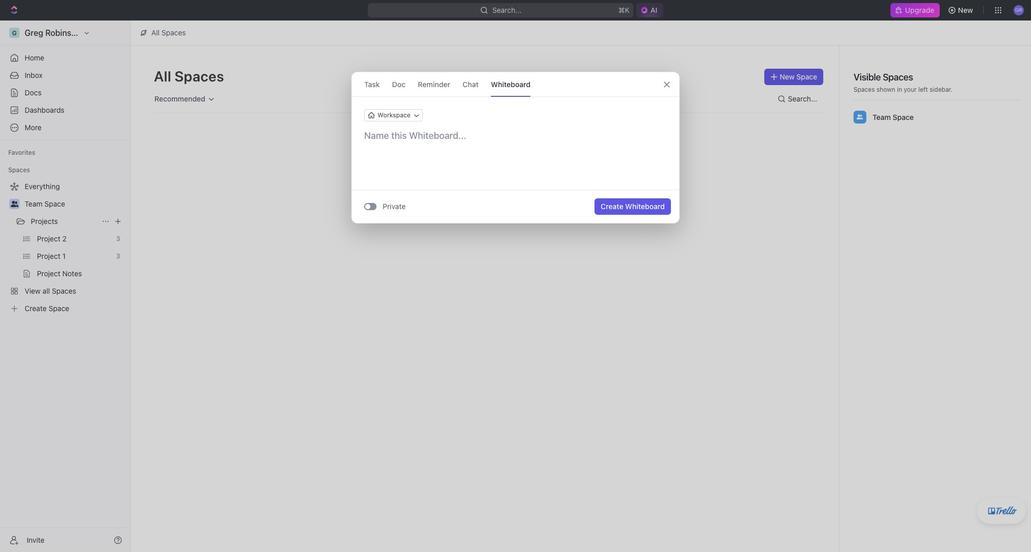 Task type: locate. For each thing, give the bounding box(es) containing it.
new space
[[780, 72, 818, 81]]

reminder
[[418, 80, 451, 89]]

space up search... button
[[797, 72, 818, 81]]

tree inside sidebar navigation
[[4, 179, 126, 317]]

1 vertical spatial team
[[25, 200, 43, 208]]

whiteboard button
[[491, 72, 531, 96]]

2 horizontal spatial space
[[893, 113, 914, 121]]

0 horizontal spatial space
[[44, 200, 65, 208]]

1 horizontal spatial new
[[959, 6, 974, 14]]

new space button
[[765, 69, 824, 85]]

0 vertical spatial space
[[797, 72, 818, 81]]

Name this Whiteboard... field
[[352, 130, 680, 142]]

1 vertical spatial search...
[[788, 94, 818, 103]]

dialog
[[352, 72, 680, 224]]

1 vertical spatial whiteboard
[[626, 202, 665, 211]]

dashboards link
[[4, 102, 126, 119]]

space inside button
[[797, 72, 818, 81]]

team
[[873, 113, 891, 121], [25, 200, 43, 208]]

new
[[959, 6, 974, 14], [780, 72, 795, 81]]

1 vertical spatial space
[[893, 113, 914, 121]]

search...
[[492, 6, 522, 14], [788, 94, 818, 103]]

chat
[[463, 80, 479, 89]]

0 horizontal spatial team
[[25, 200, 43, 208]]

task
[[364, 80, 380, 89]]

tree
[[4, 179, 126, 317]]

1 horizontal spatial search...
[[788, 94, 818, 103]]

0 vertical spatial team
[[873, 113, 891, 121]]

new right upgrade
[[959, 6, 974, 14]]

private
[[383, 202, 406, 211]]

0 vertical spatial all spaces
[[151, 28, 186, 37]]

search... button
[[774, 91, 824, 107]]

1 horizontal spatial whiteboard
[[626, 202, 665, 211]]

create whiteboard button
[[595, 199, 671, 215]]

team space down in
[[873, 113, 914, 121]]

1 vertical spatial team space
[[25, 200, 65, 208]]

new up search... button
[[780, 72, 795, 81]]

in
[[898, 86, 903, 93]]

0 vertical spatial new
[[959, 6, 974, 14]]

whiteboard right create
[[626, 202, 665, 211]]

chat button
[[463, 72, 479, 96]]

your
[[904, 86, 917, 93]]

whiteboard
[[491, 80, 531, 89], [626, 202, 665, 211]]

team space up the projects
[[25, 200, 65, 208]]

upgrade link
[[891, 3, 940, 17]]

visible
[[854, 72, 881, 83]]

workspace button
[[364, 109, 423, 122]]

all spaces
[[151, 28, 186, 37], [154, 68, 224, 85]]

⌘k
[[619, 6, 630, 14]]

0 horizontal spatial team space
[[25, 200, 65, 208]]

0 horizontal spatial whiteboard
[[491, 80, 531, 89]]

0 vertical spatial team space
[[873, 113, 914, 121]]

spaces
[[162, 28, 186, 37], [175, 68, 224, 85], [883, 72, 914, 83], [854, 86, 875, 93], [8, 166, 30, 174]]

user group image
[[857, 115, 864, 120]]

upgrade
[[906, 6, 935, 14]]

0 horizontal spatial search...
[[492, 6, 522, 14]]

0 horizontal spatial new
[[780, 72, 795, 81]]

tree containing team space
[[4, 179, 126, 317]]

spaces inside sidebar navigation
[[8, 166, 30, 174]]

space
[[797, 72, 818, 81], [893, 113, 914, 121], [44, 200, 65, 208]]

projects link
[[31, 214, 98, 230]]

whiteboard right "chat"
[[491, 80, 531, 89]]

team space
[[873, 113, 914, 121], [25, 200, 65, 208]]

space down in
[[893, 113, 914, 121]]

team inside tree
[[25, 200, 43, 208]]

task button
[[364, 72, 380, 96]]

all
[[151, 28, 160, 37], [154, 68, 171, 85]]

team right user group icon
[[873, 113, 891, 121]]

2 vertical spatial space
[[44, 200, 65, 208]]

team right user group image on the left top
[[25, 200, 43, 208]]

invite
[[27, 536, 45, 545]]

1 vertical spatial new
[[780, 72, 795, 81]]

team space inside tree
[[25, 200, 65, 208]]

visible spaces spaces shown in your left sidebar.
[[854, 72, 953, 93]]

1 horizontal spatial space
[[797, 72, 818, 81]]

create
[[601, 202, 624, 211]]

left
[[919, 86, 928, 93]]

space up projects link
[[44, 200, 65, 208]]

0 vertical spatial whiteboard
[[491, 80, 531, 89]]

team space link
[[25, 196, 124, 212]]



Task type: vqa. For each thing, say whether or not it's contained in the screenshot.
Create Whiteboard BUTTON at the top
yes



Task type: describe. For each thing, give the bounding box(es) containing it.
favorites button
[[4, 147, 39, 159]]

1 horizontal spatial team space
[[873, 113, 914, 121]]

workspace
[[378, 111, 411, 119]]

1 horizontal spatial team
[[873, 113, 891, 121]]

docs link
[[4, 85, 126, 101]]

user group image
[[11, 201, 18, 207]]

0 vertical spatial search...
[[492, 6, 522, 14]]

new for new space
[[780, 72, 795, 81]]

projects
[[31, 217, 58, 226]]

sidebar navigation
[[0, 21, 131, 553]]

create whiteboard
[[601, 202, 665, 211]]

new button
[[944, 2, 980, 18]]

doc
[[392, 80, 406, 89]]

new for new
[[959, 6, 974, 14]]

shown
[[877, 86, 896, 93]]

sidebar.
[[930, 86, 953, 93]]

0 vertical spatial all
[[151, 28, 160, 37]]

reminder button
[[418, 72, 451, 96]]

doc button
[[392, 72, 406, 96]]

home
[[25, 53, 44, 62]]

docs
[[25, 88, 42, 97]]

1 vertical spatial all
[[154, 68, 171, 85]]

workspace button
[[364, 109, 423, 122]]

dashboards
[[25, 106, 64, 114]]

favorites
[[8, 149, 35, 157]]

whiteboard inside create whiteboard button
[[626, 202, 665, 211]]

inbox
[[25, 71, 43, 80]]

space inside tree
[[44, 200, 65, 208]]

search... inside search... button
[[788, 94, 818, 103]]

inbox link
[[4, 67, 126, 84]]

home link
[[4, 50, 126, 66]]

1 vertical spatial all spaces
[[154, 68, 224, 85]]

dialog containing task
[[352, 72, 680, 224]]



